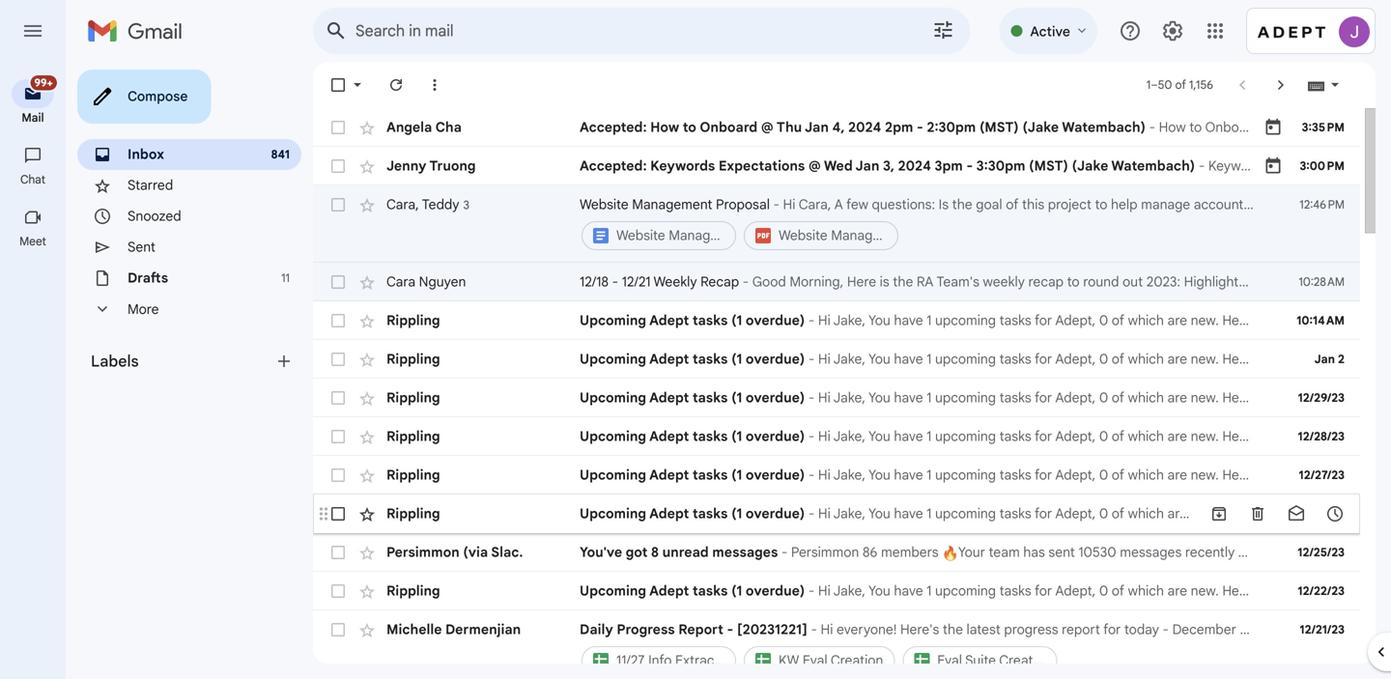 Task type: locate. For each thing, give the bounding box(es) containing it.
1 horizontal spatial persimmon
[[791, 544, 859, 561]]

of
[[1176, 78, 1187, 92]]

6 upcoming adept tasks (1 overdue) - from the top
[[580, 505, 818, 522]]

5 adept from the top
[[650, 467, 689, 484]]

adept for 12/27/23
[[650, 467, 689, 484]]

upcoming adept tasks (1 overdue) - for 10:14 am
[[580, 312, 818, 329]]

rippling for 12/22/23
[[387, 583, 440, 600]]

daily progress report - [20231221] -
[[580, 621, 821, 638]]

3 overdue) from the top
[[746, 389, 805, 406]]

0 horizontal spatial @
[[761, 119, 774, 136]]

jan left '3,'
[[856, 158, 880, 174]]

4 upcoming from the top
[[580, 428, 646, 445]]

creation for kw eval creation
[[831, 652, 884, 669]]

4 overdue) from the top
[[746, 428, 805, 445]]

2 horizontal spatial jan
[[1315, 352, 1336, 367]]

1 horizontal spatial creation
[[1000, 652, 1052, 669]]

jenny truong
[[387, 158, 476, 174]]

adept for jan 2
[[650, 351, 689, 368]]

persimmon (via slac.
[[387, 544, 523, 561]]

overdue)
[[746, 312, 805, 329], [746, 351, 805, 368], [746, 389, 805, 406], [746, 428, 805, 445], [746, 467, 805, 484], [746, 505, 805, 522], [746, 583, 805, 600]]

management
[[632, 196, 713, 213], [831, 227, 912, 244]]

upcoming adept tasks (1 overdue) - for jan 2
[[580, 351, 818, 368]]

7 overdue) from the top
[[746, 583, 805, 600]]

1 vertical spatial (mst)
[[1029, 158, 1069, 174]]

3 upcoming adept tasks (1 overdue) - from the top
[[580, 389, 818, 406]]

1 upcoming adept tasks (1 overdue) - from the top
[[580, 312, 818, 329]]

cara , teddy 3
[[387, 196, 470, 213]]

7 upcoming adept tasks (1 overdue) - from the top
[[580, 583, 818, 600]]

angela cha
[[387, 119, 462, 136]]

11 row from the top
[[313, 533, 1361, 572]]

0 horizontal spatial eval
[[803, 652, 828, 669]]

5 upcoming from the top
[[580, 467, 646, 484]]

persimmon left (via
[[387, 544, 460, 561]]

3:35 pm
[[1302, 120, 1345, 135]]

Search in mail text field
[[356, 21, 878, 41]]

12/18
[[580, 273, 609, 290]]

eval left suite
[[938, 652, 962, 669]]

row
[[313, 108, 1361, 147], [313, 147, 1361, 186], [313, 186, 1361, 263], [313, 263, 1361, 302], [313, 302, 1361, 340], [313, 340, 1361, 379], [313, 379, 1361, 417], [313, 417, 1361, 456], [313, 456, 1361, 495], [313, 495, 1361, 533], [313, 533, 1361, 572], [313, 572, 1361, 611], [313, 611, 1361, 679]]

0 horizontal spatial persimmon
[[387, 544, 460, 561]]

chat
[[20, 173, 45, 187]]

main menu image
[[21, 19, 44, 43]]

jan left 2
[[1315, 352, 1336, 367]]

4 adept from the top
[[650, 428, 689, 445]]

1 horizontal spatial 2024
[[898, 158, 932, 174]]

1 vertical spatial cell
[[580, 620, 1264, 678]]

(mst) up 3:30pm in the right top of the page
[[980, 119, 1019, 136]]

calendar event image
[[1264, 157, 1283, 176]]

7 tasks from the top
[[693, 583, 728, 600]]

4 (1 from the top
[[732, 428, 743, 445]]

tasks for 12/27/23
[[693, 467, 728, 484]]

accepted: left 'keywords'
[[580, 158, 647, 174]]

rippling
[[387, 312, 440, 329], [387, 351, 440, 368], [387, 389, 440, 406], [387, 428, 440, 445], [387, 467, 440, 484], [387, 505, 440, 522], [387, 583, 440, 600]]

3
[[463, 198, 470, 212]]

Search in mail search field
[[313, 8, 971, 54]]

michelle
[[387, 621, 442, 638]]

5 (1 from the top
[[732, 467, 743, 484]]

overdue) for 12/27/23
[[746, 467, 805, 484]]

snoozed
[[128, 208, 181, 225]]

8
[[651, 544, 659, 561]]

labels heading
[[91, 352, 274, 371]]

cell containing website management proposal
[[580, 195, 1264, 253]]

2024 right 4,
[[849, 119, 882, 136]]

creation right suite
[[1000, 652, 1052, 669]]

(1 for 12/22/23
[[732, 583, 743, 600]]

1 creation from the left
[[831, 652, 884, 669]]

upcoming for 12/28/23
[[580, 428, 646, 445]]

841
[[271, 147, 290, 162]]

2 accepted: from the top
[[580, 158, 647, 174]]

0 horizontal spatial creation
[[831, 652, 884, 669]]

1 upcoming from the top
[[580, 312, 646, 329]]

adept
[[650, 312, 689, 329], [650, 351, 689, 368], [650, 389, 689, 406], [650, 428, 689, 445], [650, 467, 689, 484], [650, 505, 689, 522], [650, 583, 689, 600]]

2 persimmon from the left
[[791, 544, 859, 561]]

drafts
[[128, 270, 168, 287]]

4 upcoming adept tasks (1 overdue) - from the top
[[580, 428, 818, 445]]

7 row from the top
[[313, 379, 1361, 417]]

how
[[651, 119, 680, 136]]

row containing cara nguyen
[[313, 263, 1361, 302]]

9 row from the top
[[313, 456, 1361, 495]]

row containing cara
[[313, 186, 1361, 263]]

99+ link
[[12, 73, 59, 108]]

0 vertical spatial cell
[[580, 195, 1264, 253]]

cell containing daily progress report - [20231221]
[[580, 620, 1264, 678]]

8 row from the top
[[313, 417, 1361, 456]]

1 accepted: from the top
[[580, 119, 647, 136]]

0 horizontal spatial 2024
[[849, 119, 882, 136]]

rippling for 10:14 am
[[387, 312, 440, 329]]

meet heading
[[0, 234, 66, 249]]

calendar event image
[[1264, 118, 1283, 137]]

4 rippling from the top
[[387, 428, 440, 445]]

3 tasks from the top
[[693, 389, 728, 406]]

advanced search options image
[[924, 11, 963, 49]]

0 vertical spatial 2024
[[849, 119, 882, 136]]

messages
[[713, 544, 778, 561]]

overdue) for 12/28/23
[[746, 428, 805, 445]]

toolbar inside row
[[1200, 504, 1355, 524]]

slac.
[[491, 544, 523, 561]]

select input tool image
[[1330, 77, 1341, 92]]

persimmon left 86
[[791, 544, 859, 561]]

1 horizontal spatial jan
[[856, 158, 880, 174]]

mail heading
[[0, 110, 66, 126]]

rippling for 12/29/23
[[387, 389, 440, 406]]

accepted:
[[580, 119, 647, 136], [580, 158, 647, 174]]

settings image
[[1162, 19, 1185, 43]]

0 vertical spatial (mst)
[[980, 119, 1019, 136]]

12/21/23
[[1300, 623, 1345, 637]]

0 horizontal spatial website
[[580, 196, 629, 213]]

1 horizontal spatial eval
[[938, 652, 962, 669]]

1 vertical spatial @
[[809, 158, 821, 174]]

12/22/23
[[1298, 584, 1345, 599]]

0 horizontal spatial management
[[632, 196, 713, 213]]

0 vertical spatial jan
[[805, 119, 829, 136]]

50
[[1158, 78, 1173, 92]]

0 vertical spatial website
[[580, 196, 629, 213]]

1 horizontal spatial (jake
[[1072, 158, 1109, 174]]

5 upcoming adept tasks (1 overdue) - from the top
[[580, 467, 818, 484]]

tasks for 12/22/23
[[693, 583, 728, 600]]

7 adept from the top
[[650, 583, 689, 600]]

proposal
[[716, 196, 770, 213]]

2 rippling from the top
[[387, 351, 440, 368]]

(1
[[732, 312, 743, 329], [732, 351, 743, 368], [732, 389, 743, 406], [732, 428, 743, 445], [732, 467, 743, 484], [732, 505, 743, 522], [732, 583, 743, 600]]

sent
[[128, 239, 155, 256]]

7 rippling from the top
[[387, 583, 440, 600]]

labels
[[91, 352, 139, 371]]

overdue) for 10:14 am
[[746, 312, 805, 329]]

angela
[[387, 119, 432, 136]]

1 (1 from the top
[[732, 312, 743, 329]]

1 row from the top
[[313, 108, 1361, 147]]

persimmon
[[387, 544, 460, 561], [791, 544, 859, 561]]

(1 for 10:14 am
[[732, 312, 743, 329]]

(jake right 3:30pm in the right top of the page
[[1072, 158, 1109, 174]]

website for website management solution.pdf
[[779, 227, 828, 244]]

eval suite creation
[[938, 652, 1052, 669]]

6 rippling from the top
[[387, 505, 440, 522]]

3,
[[883, 158, 895, 174]]

tasks
[[693, 312, 728, 329], [693, 351, 728, 368], [693, 389, 728, 406], [693, 428, 728, 445], [693, 467, 728, 484], [693, 505, 728, 522], [693, 583, 728, 600]]

,
[[416, 196, 419, 213]]

(mst) right 3:30pm in the right top of the page
[[1029, 158, 1069, 174]]

5 overdue) from the top
[[746, 467, 805, 484]]

accepted: left how
[[580, 119, 647, 136]]

[20231221]
[[737, 621, 808, 638]]

tasks for jan 2
[[693, 351, 728, 368]]

4 row from the top
[[313, 263, 1361, 302]]

rippling for 12/27/23
[[387, 467, 440, 484]]

upcoming for 10:14 am
[[580, 312, 646, 329]]

0 vertical spatial accepted:
[[580, 119, 647, 136]]

12/21
[[622, 273, 651, 290]]

progress
[[617, 621, 675, 638]]

(mst)
[[980, 119, 1019, 136], [1029, 158, 1069, 174]]

website up '12/18'
[[580, 196, 629, 213]]

cara left nguyen
[[387, 273, 416, 290]]

overdue) for 12/29/23
[[746, 389, 805, 406]]

website down wed
[[779, 227, 828, 244]]

management for proposal
[[632, 196, 713, 213]]

jan 2
[[1315, 352, 1345, 367]]

12/18 - 12/21 weekly recap -
[[580, 273, 753, 290]]

michelle dermenjian
[[387, 621, 521, 638]]

6 tasks from the top
[[693, 505, 728, 522]]

cara for cara , teddy 3
[[387, 196, 416, 213]]

0 vertical spatial cara
[[387, 196, 416, 213]]

1 overdue) from the top
[[746, 312, 805, 329]]

1 vertical spatial 2024
[[898, 158, 932, 174]]

row containing persimmon (via slac.
[[313, 533, 1361, 572]]

3 upcoming from the top
[[580, 389, 646, 406]]

0 vertical spatial @
[[761, 119, 774, 136]]

upcoming
[[580, 312, 646, 329], [580, 351, 646, 368], [580, 389, 646, 406], [580, 428, 646, 445], [580, 467, 646, 484], [580, 505, 646, 522], [580, 583, 646, 600]]

starred
[[128, 177, 173, 194]]

refresh image
[[387, 75, 406, 95]]

older image
[[1272, 75, 1291, 95]]

2024 right '3,'
[[898, 158, 932, 174]]

12 row from the top
[[313, 572, 1361, 611]]

1 horizontal spatial management
[[831, 227, 912, 244]]

2 upcoming from the top
[[580, 351, 646, 368]]

watembach)
[[1062, 119, 1146, 136], [1112, 158, 1196, 174]]

you've
[[580, 544, 623, 561]]

jan
[[805, 119, 829, 136], [856, 158, 880, 174], [1315, 352, 1336, 367]]

2 cara from the top
[[387, 273, 416, 290]]

None checkbox
[[329, 118, 348, 137], [329, 157, 348, 176], [329, 427, 348, 446], [329, 118, 348, 137], [329, 157, 348, 176], [329, 427, 348, 446]]

1 rippling from the top
[[387, 312, 440, 329]]

1 vertical spatial management
[[831, 227, 912, 244]]

kw
[[779, 652, 800, 669]]

3 adept from the top
[[650, 389, 689, 406]]

cell
[[580, 195, 1264, 253], [580, 620, 1264, 678]]

7 upcoming from the top
[[580, 583, 646, 600]]

2 cell from the top
[[580, 620, 1264, 678]]

None checkbox
[[329, 75, 348, 95], [329, 195, 348, 215], [329, 273, 348, 292], [329, 311, 348, 331], [329, 350, 348, 369], [329, 388, 348, 408], [329, 466, 348, 485], [329, 504, 348, 524], [329, 543, 348, 562], [329, 582, 348, 601], [329, 620, 348, 640], [329, 75, 348, 95], [329, 195, 348, 215], [329, 273, 348, 292], [329, 311, 348, 331], [329, 350, 348, 369], [329, 388, 348, 408], [329, 466, 348, 485], [329, 504, 348, 524], [329, 543, 348, 562], [329, 582, 348, 601], [329, 620, 348, 640]]

13 row from the top
[[313, 611, 1361, 679]]

upcoming adept tasks (1 overdue) - for 12/28/23
[[580, 428, 818, 445]]

3 (1 from the top
[[732, 389, 743, 406]]

accepted: for accepted: how to onboard @ thu jan 4, 2024 2pm - 2:30pm (mst) (jake watembach) -
[[580, 119, 647, 136]]

1 horizontal spatial website
[[779, 227, 828, 244]]

2 adept from the top
[[650, 351, 689, 368]]

management down 'keywords'
[[632, 196, 713, 213]]

cha
[[435, 119, 462, 136]]

cara nguyen
[[387, 273, 466, 290]]

1 cell from the top
[[580, 195, 1264, 253]]

@ left wed
[[809, 158, 821, 174]]

1,156
[[1190, 78, 1214, 92]]

2 overdue) from the top
[[746, 351, 805, 368]]

toolbar
[[1200, 504, 1355, 524]]

(jake
[[1023, 119, 1059, 136], [1072, 158, 1109, 174]]

jan left 4,
[[805, 119, 829, 136]]

5 rippling from the top
[[387, 467, 440, 484]]

6 row from the top
[[313, 340, 1361, 379]]

2 tasks from the top
[[693, 351, 728, 368]]

upcoming adept tasks (1 overdue) - for 12/29/23
[[580, 389, 818, 406]]

0 horizontal spatial (mst)
[[980, 119, 1019, 136]]

3 rippling from the top
[[387, 389, 440, 406]]

upcoming for 12/29/23
[[580, 389, 646, 406]]

2 upcoming adept tasks (1 overdue) - from the top
[[580, 351, 818, 368]]

0 vertical spatial (jake
[[1023, 119, 1059, 136]]

cara down jenny
[[387, 196, 416, 213]]

creation
[[831, 652, 884, 669], [1000, 652, 1052, 669]]

4 tasks from the top
[[693, 428, 728, 445]]

1 vertical spatial accepted:
[[580, 158, 647, 174]]

1 vertical spatial website
[[779, 227, 828, 244]]

navigation
[[0, 62, 68, 679]]

recap
[[701, 273, 739, 290]]

2 row from the top
[[313, 147, 1361, 186]]

2 (1 from the top
[[732, 351, 743, 368]]

to
[[683, 119, 697, 136]]

1 vertical spatial cara
[[387, 273, 416, 290]]

eval right kw
[[803, 652, 828, 669]]

5 tasks from the top
[[693, 467, 728, 484]]

1 tasks from the top
[[693, 312, 728, 329]]

management for solution.pdf
[[831, 227, 912, 244]]

(jake up 3:30pm in the right top of the page
[[1023, 119, 1059, 136]]

creation right kw
[[831, 652, 884, 669]]

1 cara from the top
[[387, 196, 416, 213]]

tasks for 10:14 am
[[693, 312, 728, 329]]

@
[[761, 119, 774, 136], [809, 158, 821, 174]]

management down '3,'
[[831, 227, 912, 244]]

2024
[[849, 119, 882, 136], [898, 158, 932, 174]]

@ left thu
[[761, 119, 774, 136]]

dermenjian
[[446, 621, 521, 638]]

1 adept from the top
[[650, 312, 689, 329]]

meet
[[19, 234, 46, 249]]

2 creation from the left
[[1000, 652, 1052, 669]]

7 (1 from the top
[[732, 583, 743, 600]]

(1 for 12/29/23
[[732, 389, 743, 406]]

3 row from the top
[[313, 186, 1361, 263]]

upcoming for jan 2
[[580, 351, 646, 368]]

0 vertical spatial management
[[632, 196, 713, 213]]



Task type: vqa. For each thing, say whether or not it's contained in the screenshot.
12/29/23
yes



Task type: describe. For each thing, give the bounding box(es) containing it.
1 50 of 1,156
[[1147, 78, 1214, 92]]

inbox
[[128, 146, 164, 163]]

10 row from the top
[[313, 495, 1361, 533]]

1 persimmon from the left
[[387, 544, 460, 561]]

adept for 10:14 am
[[650, 312, 689, 329]]

upcoming adept tasks (1 overdue) - for 12/27/23
[[580, 467, 818, 484]]

chat heading
[[0, 172, 66, 187]]

4,
[[833, 119, 845, 136]]

expectations
[[719, 158, 805, 174]]

2 eval from the left
[[938, 652, 962, 669]]

12/27/23
[[1299, 468, 1345, 483]]

more button
[[77, 294, 302, 325]]

2:30pm
[[927, 119, 976, 136]]

got
[[626, 544, 648, 561]]

onboard
[[700, 119, 758, 136]]

more email options image
[[425, 75, 445, 95]]

snoozed link
[[128, 208, 181, 225]]

(via
[[463, 544, 488, 561]]

1
[[1147, 78, 1151, 92]]

5 row from the top
[[313, 302, 1361, 340]]

tasks for 12/28/23
[[693, 428, 728, 445]]

1 horizontal spatial @
[[809, 158, 821, 174]]

jenny
[[387, 158, 427, 174]]

86
[[863, 544, 878, 561]]

support image
[[1119, 19, 1142, 43]]

3:00 pm
[[1300, 159, 1345, 173]]

accepted: how to onboard @ thu jan 4, 2024 2pm - 2:30pm (mst) (jake watembach) -
[[580, 119, 1159, 136]]

2pm
[[885, 119, 914, 136]]

6 (1 from the top
[[732, 505, 743, 522]]

rippling for jan 2
[[387, 351, 440, 368]]

adept for 12/29/23
[[650, 389, 689, 406]]

row containing angela cha
[[313, 108, 1361, 147]]

cell for 12/21/23
[[580, 620, 1264, 678]]

weekly
[[654, 273, 697, 290]]

(1 for 12/27/23
[[732, 467, 743, 484]]

website management proposal -
[[580, 196, 783, 213]]

cara for cara nguyen
[[387, 273, 416, 290]]

6 adept from the top
[[650, 505, 689, 522]]

12:46 pm
[[1300, 198, 1345, 212]]

members
[[881, 544, 939, 561]]

adept for 12/22/23
[[650, 583, 689, 600]]

12/29/23
[[1298, 391, 1345, 405]]

1 vertical spatial (jake
[[1072, 158, 1109, 174]]

2 vertical spatial jan
[[1315, 352, 1336, 367]]

row containing michelle dermenjian
[[313, 611, 1361, 679]]

🔥 image
[[942, 545, 959, 562]]

gmail image
[[87, 12, 192, 50]]

cell for 12:46 pm
[[580, 195, 1264, 253]]

rippling for 12/28/23
[[387, 428, 440, 445]]

1 horizontal spatial (mst)
[[1029, 158, 1069, 174]]

you've got 8 unread messages
[[580, 544, 778, 561]]

daily
[[580, 621, 613, 638]]

search in mail image
[[319, 14, 354, 48]]

6 overdue) from the top
[[746, 505, 805, 522]]

navigation containing mail
[[0, 62, 68, 679]]

thu
[[777, 119, 802, 136]]

0 horizontal spatial jan
[[805, 119, 829, 136]]

1 vertical spatial jan
[[856, 158, 880, 174]]

0 vertical spatial watembach)
[[1062, 119, 1146, 136]]

2
[[1339, 352, 1345, 367]]

teddy
[[422, 196, 460, 213]]

starred link
[[128, 177, 173, 194]]

inbox link
[[128, 146, 164, 163]]

kw eval creation
[[779, 652, 884, 669]]

website management solution.pdf
[[779, 227, 990, 244]]

(1 for jan 2
[[732, 351, 743, 368]]

upcoming for 12/22/23
[[580, 583, 646, 600]]

report
[[679, 621, 724, 638]]

10:28 am
[[1299, 275, 1345, 289]]

accepted: keywords expectations @ wed jan 3, 2024 3pm - 3:30pm (mst) (jake watembach) -
[[580, 158, 1209, 174]]

suite
[[966, 652, 996, 669]]

99+
[[34, 76, 53, 89]]

truong
[[430, 158, 476, 174]]

overdue) for 12/22/23
[[746, 583, 805, 600]]

more
[[128, 301, 159, 318]]

row containing jenny truong
[[313, 147, 1361, 186]]

website for website management proposal -
[[580, 196, 629, 213]]

keywords
[[651, 158, 715, 174]]

solution.pdf
[[915, 227, 990, 244]]

upcoming adept tasks (1 overdue) - for 12/22/23
[[580, 583, 818, 600]]

10:14 am
[[1297, 314, 1345, 328]]

compose button
[[77, 70, 211, 124]]

- persimmon 86 members
[[778, 544, 942, 561]]

overdue) for jan 2
[[746, 351, 805, 368]]

sent link
[[128, 239, 155, 256]]

3pm
[[935, 158, 963, 174]]

11
[[281, 271, 290, 286]]

unread
[[663, 544, 709, 561]]

accepted: for accepted: keywords expectations @ wed jan 3, 2024 3pm - 3:30pm (mst) (jake watembach) -
[[580, 158, 647, 174]]

mail
[[22, 111, 44, 125]]

(1 for 12/28/23
[[732, 428, 743, 445]]

nguyen
[[419, 273, 466, 290]]

12/28/23
[[1298, 430, 1345, 444]]

12/25/23
[[1298, 546, 1345, 560]]

3:30pm
[[977, 158, 1026, 174]]

adept for 12/28/23
[[650, 428, 689, 445]]

wed
[[824, 158, 853, 174]]

creation for eval suite creation
[[1000, 652, 1052, 669]]

1 eval from the left
[[803, 652, 828, 669]]

6 upcoming from the top
[[580, 505, 646, 522]]

1 vertical spatial watembach)
[[1112, 158, 1196, 174]]

compose
[[128, 88, 188, 105]]

drafts link
[[128, 270, 168, 287]]

0 horizontal spatial (jake
[[1023, 119, 1059, 136]]

tasks for 12/29/23
[[693, 389, 728, 406]]

upcoming for 12/27/23
[[580, 467, 646, 484]]



